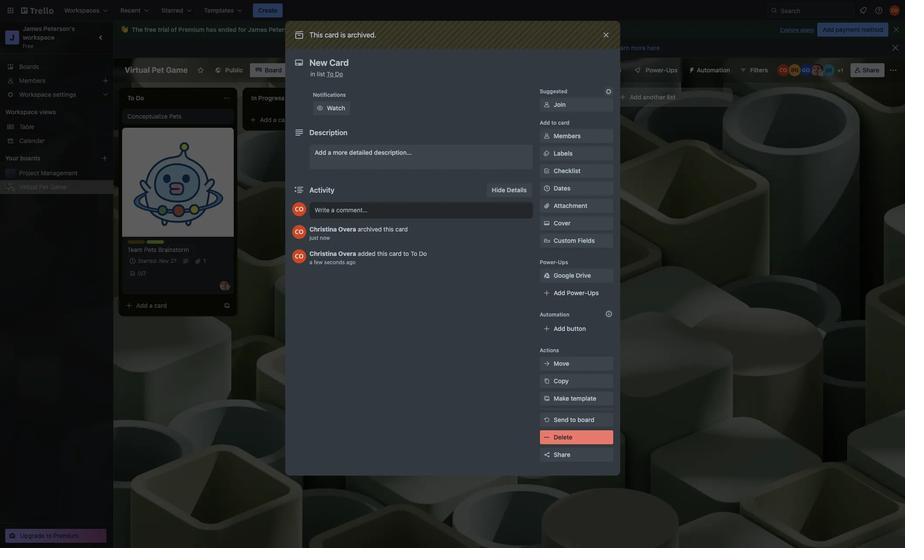 Task type: describe. For each thing, give the bounding box(es) containing it.
0 horizontal spatial christina overa (christinaovera) image
[[292, 225, 306, 239]]

0 horizontal spatial board
[[372, 44, 389, 52]]

drive inside "button"
[[607, 66, 622, 74]]

1 vertical spatial more
[[333, 149, 348, 156]]

google drive button
[[570, 63, 627, 77]]

0 horizontal spatial share button
[[540, 448, 614, 462]]

this for archived
[[384, 226, 394, 233]]

few
[[314, 259, 323, 266]]

project management link
[[19, 169, 108, 178]]

0 vertical spatial christina overa (christinaovera) image
[[890, 5, 901, 16]]

your boards with 2 items element
[[5, 153, 88, 164]]

pet inside board name text box
[[152, 65, 164, 75]]

sm image for this board is set to public. board admins can change its visibility setting at any time.
[[345, 44, 357, 53]]

create from template… image
[[224, 303, 231, 310]]

pet inside 'securing domain for virtual pet game website'
[[579, 180, 588, 187]]

labels link
[[540, 147, 614, 161]]

fyi blocker - timely discussion (#4)
[[499, 115, 591, 128]]

this board is set to public. board admins can change its visibility setting at any time. learn more here
[[357, 44, 660, 52]]

for inside 'securing domain for virtual pet game website'
[[549, 180, 557, 187]]

1 vertical spatial christina overa (christinaovera) image
[[292, 203, 306, 217]]

calendar
[[19, 137, 45, 145]]

christina for added this card to to do
[[310, 250, 337, 258]]

method
[[862, 26, 884, 33]]

to for add to card
[[552, 120, 557, 126]]

1 horizontal spatial members link
[[540, 129, 614, 143]]

join
[[554, 101, 566, 108]]

template
[[571, 395, 597, 403]]

custom fields
[[554, 237, 595, 244]]

1 right jeremy miller (jeremymiller198) image
[[842, 67, 844, 74]]

blocker - timely discussion (#4) link
[[499, 120, 601, 129]]

public button
[[210, 63, 248, 77]]

virtual pet game inside board name text box
[[125, 65, 188, 75]]

securing
[[499, 180, 524, 187]]

0 vertical spatial share
[[863, 66, 880, 74]]

game inside board name text box
[[166, 65, 188, 75]]

discussion
[[547, 120, 577, 128]]

to for upgrade to premium
[[46, 533, 52, 540]]

1 horizontal spatial board
[[438, 44, 456, 52]]

show menu image
[[890, 66, 899, 75]]

added
[[358, 250, 376, 258]]

ben nelson (bennelson96) image
[[789, 64, 801, 76]]

virtual inside board name text box
[[125, 65, 150, 75]]

sm image for join
[[543, 100, 552, 109]]

detailed
[[350, 149, 373, 156]]

customize views image
[[292, 66, 301, 75]]

add button button
[[540, 322, 614, 336]]

table
[[19, 123, 34, 131]]

labels
[[554, 150, 573, 157]]

pets for team
[[144, 246, 157, 254]]

0 horizontal spatial list
[[317, 70, 325, 78]]

is for archived.
[[341, 31, 346, 39]]

hide details
[[492, 186, 527, 194]]

game inside 'link'
[[50, 183, 67, 191]]

search image
[[771, 7, 778, 14]]

christina overa added this card to to do a few seconds ago
[[310, 250, 427, 266]]

wave image
[[120, 26, 128, 34]]

sm image for suggested
[[605, 87, 614, 96]]

list inside button
[[668, 93, 676, 101]]

trial
[[158, 26, 169, 33]]

copy
[[554, 378, 569, 385]]

sm image for members
[[543, 132, 552, 141]]

send to board link
[[540, 413, 614, 427]]

sm image for google drive
[[543, 272, 552, 280]]

a for the middle add a card button
[[521, 220, 525, 227]]

james peterson (jamespeterson93) image
[[812, 64, 824, 76]]

add a card button for create from template… image
[[246, 113, 344, 127]]

sm image for send to board
[[543, 416, 552, 425]]

primary element
[[0, 0, 906, 21]]

a for add a card button corresponding to create from template… icon
[[149, 302, 153, 310]]

workspace inside banner
[[302, 26, 334, 33]]

workspace
[[5, 108, 38, 116]]

add another list
[[630, 93, 676, 101]]

card inside christina overa archived this card just now
[[396, 226, 408, 233]]

add to card
[[540, 120, 570, 126]]

explore
[[781, 27, 800, 33]]

team pets brainstorm link
[[127, 246, 229, 255]]

time.
[[595, 44, 611, 52]]

add payment method
[[824, 26, 884, 33]]

add a card for the middle add a card button
[[508, 220, 539, 227]]

do inside christina overa added this card to to do a few seconds ago
[[419, 250, 427, 258]]

this for this board is set to public. board admins can change its visibility setting at any time. learn more here
[[357, 44, 370, 52]]

0 horizontal spatial members link
[[0, 74, 114, 88]]

0 vertical spatial for
[[238, 26, 247, 33]]

conceptualize
[[127, 113, 168, 120]]

1 horizontal spatial james
[[248, 26, 267, 33]]

button
[[567, 325, 586, 333]]

Search field
[[778, 4, 855, 17]]

2 vertical spatial christina overa (christinaovera) image
[[292, 250, 306, 264]]

join link
[[540, 98, 614, 112]]

overa for added this card to to do
[[339, 250, 356, 258]]

attachment
[[554, 202, 588, 210]]

power-ups button
[[629, 63, 684, 77]]

2
[[143, 270, 146, 277]]

ago
[[347, 259, 356, 266]]

send
[[554, 417, 569, 424]]

pet inside 'link'
[[39, 183, 48, 191]]

this for this card is archived.
[[310, 31, 323, 39]]

cover link
[[540, 217, 614, 231]]

google drive inside google drive "button"
[[585, 66, 622, 74]]

add power-ups link
[[540, 286, 614, 300]]

1 down blocker - timely discussion (#4) link
[[555, 132, 557, 139]]

actions
[[540, 348, 560, 354]]

public.
[[416, 44, 437, 52]]

virtual inside 'securing domain for virtual pet game website'
[[559, 180, 577, 187]]

fyi
[[538, 115, 546, 121]]

views
[[39, 108, 56, 116]]

make template
[[554, 395, 597, 403]]

filters
[[751, 66, 769, 74]]

team for team task
[[147, 241, 160, 247]]

filters button
[[738, 63, 771, 77]]

👋
[[120, 26, 128, 33]]

james peterson's workspace link
[[23, 25, 77, 41]]

domain
[[526, 180, 548, 187]]

0 vertical spatial to
[[327, 70, 334, 78]]

0 / 2
[[138, 270, 146, 277]]

+
[[838, 67, 842, 74]]

management
[[41, 169, 78, 177]]

star or unstar board image
[[197, 67, 204, 74]]

automation inside button
[[697, 66, 731, 74]]

0 horizontal spatial ups
[[559, 259, 569, 266]]

dates
[[554, 185, 571, 192]]

calendar link
[[19, 137, 108, 145]]

0 vertical spatial more
[[632, 44, 646, 52]]

just
[[310, 235, 319, 241]]

of
[[171, 26, 177, 33]]

fields
[[578, 237, 595, 244]]

color: yellow, title: none image
[[127, 241, 145, 244]]

.
[[334, 26, 336, 33]]

add a card for add a card button corresponding to create from template… icon
[[136, 302, 167, 310]]

custom
[[554, 237, 577, 244]]

color: bold lime, title: "team task" element
[[147, 241, 173, 247]]

task
[[162, 241, 173, 247]]

send to board
[[554, 417, 595, 424]]

add a card for create from template… image add a card button
[[260, 116, 291, 124]]

this card is archived.
[[310, 31, 377, 39]]

christina overa archived this card just now
[[310, 226, 408, 241]]

2 vertical spatial ups
[[588, 289, 599, 297]]

delete link
[[540, 431, 614, 445]]

0 horizontal spatial premium
[[53, 533, 78, 540]]

2 vertical spatial power-
[[567, 289, 588, 297]]

1 down team pets brainstorm link
[[204, 258, 206, 265]]

to do link
[[327, 70, 343, 78]]

upgrade to premium link
[[5, 530, 107, 544]]

1 vertical spatial share
[[554, 451, 571, 459]]

this for added
[[378, 250, 388, 258]]

Write a comment text field
[[310, 203, 533, 218]]

add a more detailed description… link
[[310, 145, 533, 169]]

explore plans button
[[781, 25, 815, 35]]



Task type: locate. For each thing, give the bounding box(es) containing it.
this down archived.
[[357, 44, 370, 52]]

members link
[[0, 74, 114, 88], [540, 129, 614, 143]]

Board name text field
[[120, 63, 192, 77]]

share left show menu icon
[[863, 66, 880, 74]]

power- down here
[[646, 66, 667, 74]]

google inside "button"
[[585, 66, 605, 74]]

0 vertical spatial premium
[[179, 26, 205, 33]]

open information menu image
[[875, 6, 884, 15]]

sm image left copy
[[543, 377, 552, 386]]

to inside "link"
[[571, 417, 576, 424]]

1 vertical spatial christina
[[310, 250, 337, 258]]

color: blue, title: "fyi" element
[[538, 115, 555, 121]]

to inside christina overa added this card to to do a few seconds ago
[[404, 250, 409, 258]]

free
[[23, 43, 34, 49]]

2 horizontal spatial ups
[[667, 66, 678, 74]]

0 vertical spatial add a card
[[260, 116, 291, 124]]

members down boards
[[19, 77, 46, 84]]

sm image for watch
[[316, 104, 325, 113]]

add a card button for create from template… icon
[[122, 299, 220, 313]]

1 vertical spatial power-ups
[[540, 259, 569, 266]]

1 christina from the top
[[310, 226, 337, 233]]

power- up 'button'
[[567, 289, 588, 297]]

overa for archived this card
[[339, 226, 356, 233]]

create button
[[253, 3, 283, 17]]

james
[[23, 25, 42, 32], [248, 26, 267, 33]]

1 horizontal spatial pet
[[152, 65, 164, 75]]

2 horizontal spatial virtual
[[559, 180, 577, 187]]

0 vertical spatial this
[[384, 226, 394, 233]]

premium right of
[[179, 26, 205, 33]]

1 vertical spatial premium
[[53, 533, 78, 540]]

1 vertical spatial members link
[[540, 129, 614, 143]]

move link
[[540, 357, 614, 371]]

create
[[258, 7, 278, 14]]

sm image for checklist
[[543, 167, 552, 176]]

pets right conceptualize
[[169, 113, 182, 120]]

plans
[[801, 27, 815, 33]]

0 horizontal spatial peterson's
[[43, 25, 75, 32]]

watch
[[327, 104, 346, 112]]

team down color: yellow, title: none 'image' in the top of the page
[[127, 246, 143, 254]]

banner
[[114, 21, 906, 38]]

0 horizontal spatial google
[[554, 272, 575, 279]]

project management
[[19, 169, 78, 177]]

now
[[320, 235, 330, 241]]

banner containing 👋
[[114, 21, 906, 38]]

(#4)
[[578, 120, 591, 128]]

1 horizontal spatial christina overa (christinaovera) image
[[778, 64, 790, 76]]

is for set
[[391, 44, 396, 52]]

1 horizontal spatial more
[[632, 44, 646, 52]]

0 horizontal spatial james
[[23, 25, 42, 32]]

sm image up "domain"
[[543, 167, 552, 176]]

share button
[[851, 63, 885, 77], [540, 448, 614, 462]]

do up notifications
[[335, 70, 343, 78]]

1 horizontal spatial list
[[668, 93, 676, 101]]

game inside 'securing domain for virtual pet game website'
[[499, 189, 516, 196]]

0 vertical spatial christina
[[310, 226, 337, 233]]

1 down the website
[[522, 200, 525, 207]]

sm image inside "copy" link
[[543, 377, 552, 386]]

1 horizontal spatial board
[[578, 417, 595, 424]]

0 horizontal spatial game
[[50, 183, 67, 191]]

ended
[[218, 26, 237, 33]]

started: nov 27
[[138, 258, 177, 265]]

more left detailed
[[333, 149, 348, 156]]

card
[[325, 31, 339, 39], [278, 116, 291, 124], [559, 120, 570, 126], [526, 220, 539, 227], [396, 226, 408, 233], [389, 250, 402, 258], [154, 302, 167, 310]]

description
[[310, 129, 348, 137]]

0 vertical spatial virtual pet game
[[125, 65, 188, 75]]

1 vertical spatial do
[[419, 250, 427, 258]]

members
[[19, 77, 46, 84], [554, 132, 581, 140]]

sm image inside move link
[[543, 360, 552, 368]]

peterson's down create button
[[269, 26, 300, 33]]

here
[[648, 44, 660, 52]]

1 horizontal spatial workspace
[[302, 26, 334, 33]]

add a card button down 2
[[122, 299, 220, 313]]

1 vertical spatial for
[[549, 180, 557, 187]]

0 vertical spatial pets
[[169, 113, 182, 120]]

board left "customize views" image on the left top of the page
[[265, 66, 282, 74]]

1 overa from the top
[[339, 226, 356, 233]]

pets up started:
[[144, 246, 157, 254]]

its
[[517, 44, 524, 52]]

1 vertical spatial board
[[265, 66, 282, 74]]

pet down project management
[[39, 183, 48, 191]]

2 horizontal spatial add a card button
[[494, 217, 592, 231]]

archived
[[358, 226, 382, 233]]

add a card
[[260, 116, 291, 124], [508, 220, 539, 227], [136, 302, 167, 310]]

0 vertical spatial board
[[372, 44, 389, 52]]

0 horizontal spatial for
[[238, 26, 247, 33]]

upgrade to premium
[[20, 533, 78, 540]]

peterson's inside banner
[[269, 26, 300, 33]]

virtual pet game down project management
[[19, 183, 67, 191]]

0 horizontal spatial board
[[265, 66, 282, 74]]

drive down 'learn'
[[607, 66, 622, 74]]

1 horizontal spatial virtual pet game
[[125, 65, 188, 75]]

+ 1
[[838, 67, 844, 74]]

1 vertical spatial google drive
[[554, 272, 591, 279]]

2 horizontal spatial game
[[499, 189, 516, 196]]

this right archived
[[384, 226, 394, 233]]

27
[[170, 258, 177, 265]]

1 vertical spatial ups
[[559, 259, 569, 266]]

members link down (#4)
[[540, 129, 614, 143]]

power-ups inside button
[[646, 66, 678, 74]]

sm image for make template
[[543, 395, 552, 403]]

1 vertical spatial power-
[[540, 259, 559, 266]]

members link down boards
[[0, 74, 114, 88]]

sm image for automation
[[685, 63, 697, 76]]

1 vertical spatial automation
[[540, 312, 570, 318]]

public
[[225, 66, 243, 74]]

1
[[842, 67, 844, 74], [555, 132, 557, 139], [522, 200, 525, 207], [204, 258, 206, 265]]

j
[[10, 32, 15, 42]]

1 vertical spatial add a card button
[[494, 217, 592, 231]]

the
[[132, 26, 143, 33]]

0 vertical spatial members link
[[0, 74, 114, 88]]

👋 the free trial of premium has ended for james peterson's workspace .
[[120, 26, 336, 33]]

peterson's inside james peterson's workspace free
[[43, 25, 75, 32]]

0 vertical spatial google
[[585, 66, 605, 74]]

list
[[317, 70, 325, 78], [668, 93, 676, 101]]

james peterson's workspace free
[[23, 25, 77, 49]]

workspace views
[[5, 108, 56, 116]]

christina overa (christinaovera) image
[[778, 64, 790, 76], [292, 225, 306, 239]]

0 vertical spatial ups
[[667, 66, 678, 74]]

christina for archived this card
[[310, 226, 337, 233]]

j link
[[5, 31, 19, 45]]

add a card button
[[246, 113, 344, 127], [494, 217, 592, 231], [122, 299, 220, 313]]

overa inside christina overa added this card to to do a few seconds ago
[[339, 250, 356, 258]]

share button down delete "link"
[[540, 448, 614, 462]]

has
[[206, 26, 217, 33]]

google drive up add power-ups
[[554, 272, 591, 279]]

is left set on the top left of the page
[[391, 44, 396, 52]]

1 horizontal spatial peterson's
[[269, 26, 300, 33]]

google down any
[[585, 66, 605, 74]]

virtual down checklist in the right of the page
[[559, 180, 577, 187]]

ups inside button
[[667, 66, 678, 74]]

make
[[554, 395, 570, 403]]

board left set on the top left of the page
[[372, 44, 389, 52]]

sm image left cover
[[543, 219, 552, 228]]

admins
[[457, 44, 479, 52]]

to inside christina overa added this card to to do a few seconds ago
[[411, 250, 418, 258]]

sm image left send
[[543, 416, 552, 425]]

1 horizontal spatial google
[[585, 66, 605, 74]]

any
[[583, 44, 594, 52]]

1 horizontal spatial virtual
[[125, 65, 150, 75]]

1 horizontal spatial this
[[357, 44, 370, 52]]

sm image inside delete "link"
[[543, 434, 552, 442]]

james up the free
[[23, 25, 42, 32]]

sm image
[[685, 63, 697, 76], [605, 87, 614, 96], [316, 104, 325, 113], [543, 132, 552, 141], [543, 149, 552, 158], [543, 360, 552, 368], [543, 395, 552, 403], [543, 416, 552, 425], [543, 434, 552, 442]]

0 vertical spatial overa
[[339, 226, 356, 233]]

notifications
[[313, 92, 346, 98]]

1 vertical spatial this
[[378, 250, 388, 258]]

drive up add power-ups
[[576, 272, 591, 279]]

do
[[335, 70, 343, 78], [419, 250, 427, 258]]

0
[[138, 270, 141, 277]]

0 horizontal spatial virtual pet game
[[19, 183, 67, 191]]

create from template… image
[[348, 117, 355, 124]]

nov
[[159, 258, 169, 265]]

1 vertical spatial board
[[578, 417, 595, 424]]

christina inside christina overa added this card to to do a few seconds ago
[[310, 250, 337, 258]]

setting
[[553, 44, 574, 52]]

0 horizontal spatial more
[[333, 149, 348, 156]]

0 vertical spatial add a card button
[[246, 113, 344, 127]]

christina overa (christinaovera) image
[[890, 5, 901, 16], [292, 203, 306, 217], [292, 250, 306, 264]]

details
[[507, 186, 527, 194]]

members down discussion
[[554, 132, 581, 140]]

add board image
[[101, 155, 108, 162]]

0 notifications image
[[859, 5, 869, 16]]

automation up "add button"
[[540, 312, 570, 318]]

0 vertical spatial power-
[[646, 66, 667, 74]]

started:
[[138, 258, 158, 265]]

payment
[[836, 26, 861, 33]]

add a card button up description
[[246, 113, 344, 127]]

game down securing
[[499, 189, 516, 196]]

sm image left labels
[[543, 149, 552, 158]]

board right public.
[[438, 44, 456, 52]]

sm image inside make template link
[[543, 395, 552, 403]]

0 horizontal spatial drive
[[576, 272, 591, 279]]

1 vertical spatial to
[[411, 250, 418, 258]]

sm image for copy
[[543, 377, 552, 386]]

sm image down actions
[[543, 360, 552, 368]]

sm image left delete
[[543, 434, 552, 442]]

1 horizontal spatial to
[[411, 250, 418, 258]]

virtual pet game inside 'link'
[[19, 183, 67, 191]]

cover
[[554, 220, 571, 227]]

board inside board link
[[265, 66, 282, 74]]

christina up now
[[310, 226, 337, 233]]

sm image inside the join link
[[543, 100, 552, 109]]

google drive down time. on the right top of the page
[[585, 66, 622, 74]]

pets for conceptualize
[[169, 113, 182, 120]]

ups down "custom"
[[559, 259, 569, 266]]

0 horizontal spatial do
[[335, 70, 343, 78]]

None text field
[[305, 55, 594, 71]]

2 vertical spatial add a card
[[136, 302, 167, 310]]

for right ended at the left of page
[[238, 26, 247, 33]]

list right in
[[317, 70, 325, 78]]

sm image down google drive "button"
[[605, 87, 614, 96]]

this left "."
[[310, 31, 323, 39]]

2 christina from the top
[[310, 250, 337, 258]]

0 horizontal spatial virtual
[[19, 183, 37, 191]]

learn more here link
[[611, 44, 660, 52]]

premium right upgrade
[[53, 533, 78, 540]]

christina up few at top left
[[310, 250, 337, 258]]

virtual inside 'link'
[[19, 183, 37, 191]]

can
[[481, 44, 492, 52]]

sm image inside checklist link
[[543, 167, 552, 176]]

sm image
[[345, 44, 357, 53], [543, 100, 552, 109], [543, 167, 552, 176], [543, 219, 552, 228], [543, 272, 552, 280], [543, 377, 552, 386]]

game
[[166, 65, 188, 75], [50, 183, 67, 191], [499, 189, 516, 196]]

sm image for labels
[[543, 149, 552, 158]]

sm image left "make"
[[543, 395, 552, 403]]

0 vertical spatial do
[[335, 70, 343, 78]]

1 vertical spatial add a card
[[508, 220, 539, 227]]

sm image left join in the top right of the page
[[543, 100, 552, 109]]

peterson's up the boards link
[[43, 25, 75, 32]]

google drive
[[585, 66, 622, 74], [554, 272, 591, 279]]

move
[[554, 360, 570, 368]]

ups up add another list button
[[667, 66, 678, 74]]

0 horizontal spatial members
[[19, 77, 46, 84]]

to
[[408, 44, 414, 52], [552, 120, 557, 126], [404, 250, 409, 258], [571, 417, 576, 424], [46, 533, 52, 540]]

0 horizontal spatial add a card button
[[122, 299, 220, 313]]

a inside christina overa added this card to to do a few seconds ago
[[310, 259, 313, 266]]

sm image left watch
[[316, 104, 325, 113]]

delete
[[554, 434, 573, 441]]

workspace
[[302, 26, 334, 33], [23, 34, 55, 41]]

game left "star or unstar board" 'image'
[[166, 65, 188, 75]]

0 horizontal spatial team
[[127, 246, 143, 254]]

boards
[[20, 155, 40, 162]]

at
[[576, 44, 582, 52]]

1 vertical spatial pets
[[144, 246, 157, 254]]

sm image for move
[[543, 360, 552, 368]]

sm image for cover
[[543, 219, 552, 228]]

1 vertical spatial christina overa (christinaovera) image
[[292, 225, 306, 239]]

list right another
[[668, 93, 676, 101]]

add a card button up "custom"
[[494, 217, 592, 231]]

archived.
[[348, 31, 377, 39]]

more left here
[[632, 44, 646, 52]]

christina
[[310, 226, 337, 233], [310, 250, 337, 258]]

1 horizontal spatial add a card
[[260, 116, 291, 124]]

sm image down blocker - timely discussion (#4) link
[[543, 132, 552, 141]]

more
[[632, 44, 646, 52], [333, 149, 348, 156]]

add power-ups
[[554, 289, 599, 297]]

jeremy miller (jeremymiller198) image
[[823, 64, 836, 76]]

automation left filters button
[[697, 66, 731, 74]]

1 horizontal spatial do
[[419, 250, 427, 258]]

1 horizontal spatial power-ups
[[646, 66, 678, 74]]

card inside christina overa added this card to to do a few seconds ago
[[389, 250, 402, 258]]

in list to do
[[311, 70, 343, 78]]

1 vertical spatial overa
[[339, 250, 356, 258]]

0 horizontal spatial power-ups
[[540, 259, 569, 266]]

power- inside button
[[646, 66, 667, 74]]

1 horizontal spatial premium
[[179, 26, 205, 33]]

virtual down project
[[19, 183, 37, 191]]

this inside christina overa archived this card just now
[[384, 226, 394, 233]]

1 vertical spatial drive
[[576, 272, 591, 279]]

blocker
[[499, 120, 521, 128]]

free
[[145, 26, 156, 33]]

0 vertical spatial board
[[438, 44, 456, 52]]

game down management at the left of page
[[50, 183, 67, 191]]

/
[[141, 270, 143, 277]]

1 vertical spatial members
[[554, 132, 581, 140]]

2 vertical spatial add a card button
[[122, 299, 220, 313]]

2 horizontal spatial power-
[[646, 66, 667, 74]]

workspace inside james peterson's workspace free
[[23, 34, 55, 41]]

team left task
[[147, 241, 160, 247]]

0 horizontal spatial to
[[327, 70, 334, 78]]

virtual pet game link
[[19, 183, 108, 192]]

power-ups down here
[[646, 66, 678, 74]]

upgrade
[[20, 533, 45, 540]]

share button left show menu icon
[[851, 63, 885, 77]]

james inside james peterson's workspace free
[[23, 25, 42, 32]]

sm image down this card is archived. at the left of page
[[345, 44, 357, 53]]

sm image inside automation button
[[685, 63, 697, 76]]

1 horizontal spatial members
[[554, 132, 581, 140]]

james peterson (jamespeterson93) image
[[220, 281, 231, 291]]

board inside "link"
[[578, 417, 595, 424]]

pet down checklist link
[[579, 180, 588, 187]]

overa up ago
[[339, 250, 356, 258]]

power-ups down "custom"
[[540, 259, 569, 266]]

this right added
[[378, 250, 388, 258]]

virtual down the the
[[125, 65, 150, 75]]

suggested
[[540, 88, 568, 95]]

set
[[397, 44, 407, 52]]

0 vertical spatial christina overa (christinaovera) image
[[778, 64, 790, 76]]

sm image for delete
[[543, 434, 552, 442]]

team for team pets brainstorm
[[127, 246, 143, 254]]

board up delete "link"
[[578, 417, 595, 424]]

this inside christina overa added this card to to do a few seconds ago
[[378, 250, 388, 258]]

timely
[[527, 120, 545, 128]]

do down write a comment text field
[[419, 250, 427, 258]]

james down create button
[[248, 26, 267, 33]]

0 vertical spatial is
[[341, 31, 346, 39]]

power- down "custom"
[[540, 259, 559, 266]]

sm image up add power-ups link
[[543, 272, 552, 280]]

sm image inside watch button
[[316, 104, 325, 113]]

automation
[[697, 66, 731, 74], [540, 312, 570, 318]]

for right "domain"
[[549, 180, 557, 187]]

seconds
[[324, 259, 345, 266]]

sm image inside send to board "link"
[[543, 416, 552, 425]]

ups up add button button
[[588, 289, 599, 297]]

is right "."
[[341, 31, 346, 39]]

overa left archived
[[339, 226, 356, 233]]

0 horizontal spatial automation
[[540, 312, 570, 318]]

sm image inside cover link
[[543, 219, 552, 228]]

virtual pet game down the free
[[125, 65, 188, 75]]

conceptualize pets link
[[127, 112, 229, 121]]

add button
[[554, 325, 586, 333]]

hide details link
[[487, 183, 532, 197]]

1 horizontal spatial share button
[[851, 63, 885, 77]]

0 vertical spatial drive
[[607, 66, 622, 74]]

0 vertical spatial workspace
[[302, 26, 334, 33]]

0 horizontal spatial pets
[[144, 246, 157, 254]]

make template link
[[540, 392, 614, 406]]

sm image up add another list button
[[685, 63, 697, 76]]

1 vertical spatial this
[[357, 44, 370, 52]]

1 vertical spatial virtual pet game
[[19, 183, 67, 191]]

0 horizontal spatial workspace
[[23, 34, 55, 41]]

sm image inside labels link
[[543, 149, 552, 158]]

pet down trial
[[152, 65, 164, 75]]

1 horizontal spatial team
[[147, 241, 160, 247]]

1 vertical spatial list
[[668, 93, 676, 101]]

0 horizontal spatial add a card
[[136, 302, 167, 310]]

hide
[[492, 186, 506, 194]]

google up add power-ups
[[554, 272, 575, 279]]

project
[[19, 169, 39, 177]]

virtual
[[125, 65, 150, 75], [559, 180, 577, 187], [19, 183, 37, 191]]

christina overa (christinaovera) image left just
[[292, 225, 306, 239]]

to for send to board
[[571, 417, 576, 424]]

a for create from template… image add a card button
[[273, 116, 277, 124]]

gary orlando (garyorlando) image
[[801, 64, 813, 76]]

overa inside christina overa archived this card just now
[[339, 226, 356, 233]]

christina inside christina overa archived this card just now
[[310, 226, 337, 233]]

2 overa from the top
[[339, 250, 356, 258]]

ups
[[667, 66, 678, 74], [559, 259, 569, 266], [588, 289, 599, 297]]

this
[[310, 31, 323, 39], [357, 44, 370, 52]]

add a more detailed description…
[[315, 149, 412, 156]]

christina overa (christinaovera) image left 'gary orlando (garyorlando)' icon
[[778, 64, 790, 76]]

share down delete
[[554, 451, 571, 459]]



Task type: vqa. For each thing, say whether or not it's contained in the screenshot.
Workspace Actions Menu icon
no



